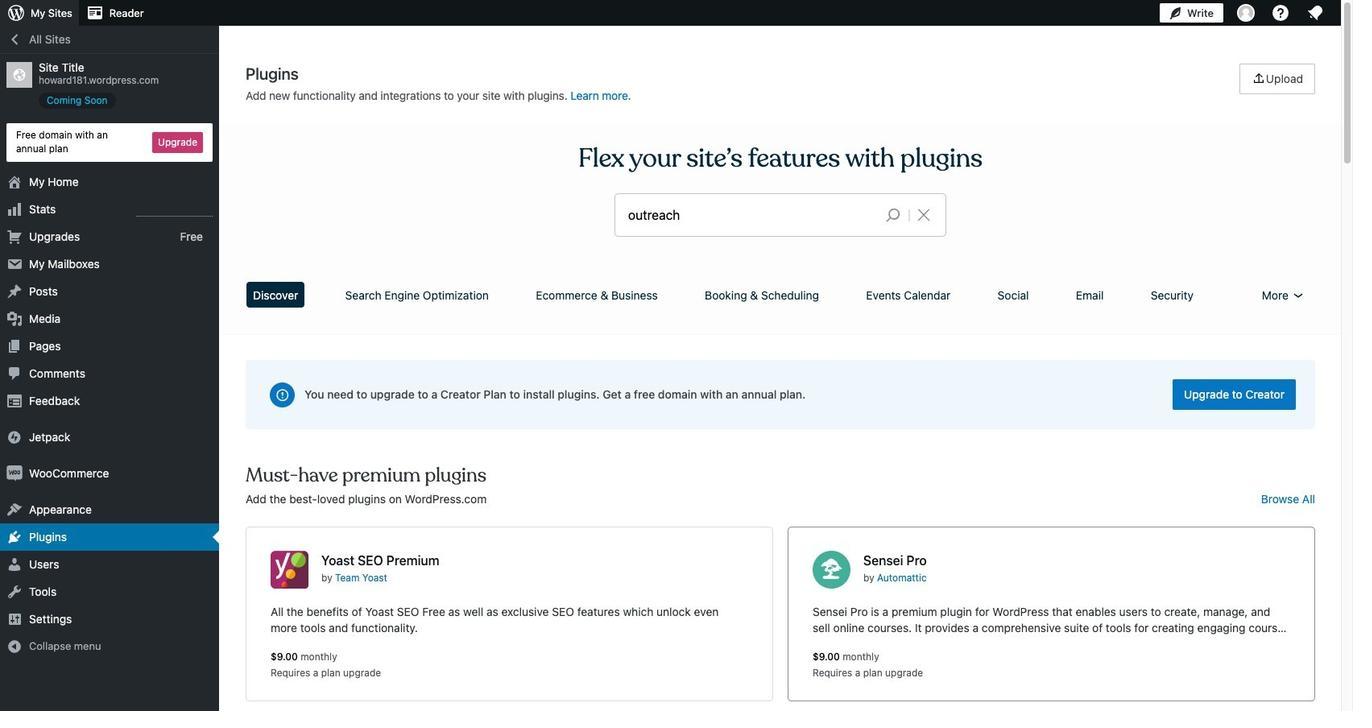 Task type: locate. For each thing, give the bounding box(es) containing it.
0 horizontal spatial plugin icon image
[[271, 551, 309, 589]]

main content
[[240, 64, 1321, 712]]

0 vertical spatial img image
[[6, 429, 23, 445]]

plugin icon image
[[271, 551, 309, 589], [813, 551, 851, 589]]

1 img image from the top
[[6, 429, 23, 445]]

2 img image from the top
[[6, 465, 23, 482]]

None search field
[[616, 194, 946, 236]]

1 horizontal spatial plugin icon image
[[813, 551, 851, 589]]

1 vertical spatial img image
[[6, 465, 23, 482]]

1 plugin icon image from the left
[[271, 551, 309, 589]]

img image
[[6, 429, 23, 445], [6, 465, 23, 482]]

manage your notifications image
[[1306, 3, 1326, 23]]



Task type: vqa. For each thing, say whether or not it's contained in the screenshot.
second img from the top of the page
yes



Task type: describe. For each thing, give the bounding box(es) containing it.
2 plugin icon image from the left
[[813, 551, 851, 589]]

close search image
[[904, 205, 944, 225]]

help image
[[1272, 3, 1291, 23]]

Search search field
[[629, 194, 874, 236]]

my profile image
[[1238, 4, 1255, 22]]

open search image
[[874, 204, 914, 226]]

highest hourly views 0 image
[[136, 206, 213, 216]]



